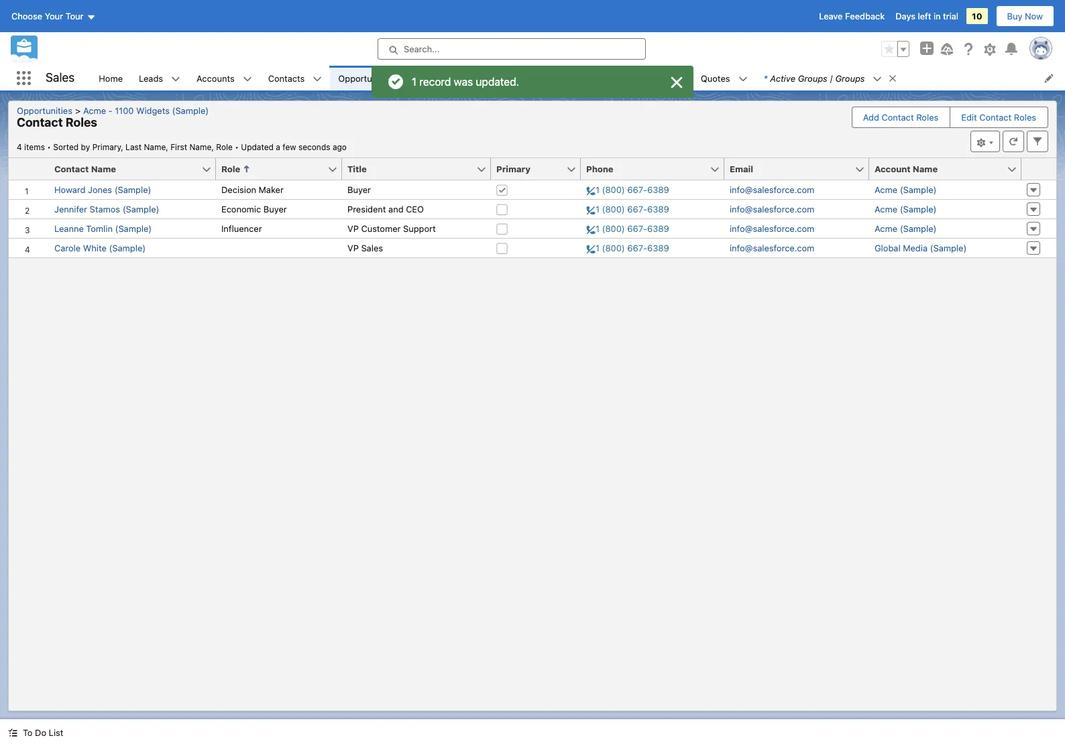 Task type: locate. For each thing, give the bounding box(es) containing it.
sales inside contact roles grid
[[361, 243, 383, 254]]

info@salesforce.com link
[[730, 185, 815, 195], [730, 204, 815, 215], [730, 223, 815, 234], [730, 243, 815, 254]]

1 acme (sample) from the top
[[875, 185, 937, 195]]

days
[[896, 11, 916, 21]]

list
[[91, 66, 1066, 91]]

buyer
[[348, 185, 371, 195], [264, 204, 287, 215]]

groups right |
[[836, 73, 865, 84]]

false image down true image
[[497, 204, 508, 215]]

name inside button
[[913, 164, 938, 174]]

vp up vp sales
[[348, 223, 359, 234]]

choose your tour
[[11, 11, 84, 21]]

1 horizontal spatial name,
[[190, 142, 214, 152]]

opportunities inside "contact roles|contact roles|list view" 'element'
[[17, 105, 72, 116]]

add
[[863, 112, 880, 123]]

0 horizontal spatial text default image
[[8, 729, 17, 738]]

text default image right accounts
[[243, 74, 252, 84]]

0 vertical spatial sales
[[46, 71, 75, 85]]

3 info@salesforce.com link from the top
[[730, 223, 815, 234]]

sales
[[46, 71, 75, 85], [361, 243, 383, 254]]

vp
[[348, 223, 359, 234], [348, 243, 359, 254]]

1 false image from the top
[[497, 204, 508, 215]]

email
[[730, 164, 754, 174]]

leanne
[[54, 223, 84, 234]]

vp down president
[[348, 243, 359, 254]]

text default image for accounts
[[243, 74, 252, 84]]

2 vertical spatial acme (sample) link
[[875, 223, 937, 234]]

2 acme (sample) link from the top
[[875, 204, 937, 215]]

1 horizontal spatial sales
[[361, 243, 383, 254]]

vp sales
[[348, 243, 383, 254]]

decision maker
[[221, 185, 284, 195]]

2 info@salesforce.com link from the top
[[730, 204, 815, 215]]

1 vertical spatial acme (sample)
[[875, 204, 937, 215]]

info@salesforce.com
[[730, 185, 815, 195], [730, 204, 815, 215], [730, 223, 815, 234], [730, 243, 815, 254]]

1 vertical spatial vp
[[348, 243, 359, 254]]

trial
[[944, 11, 959, 21]]

1 horizontal spatial groups
[[836, 73, 865, 84]]

text default image inside list item
[[873, 74, 883, 84]]

first
[[171, 142, 187, 152]]

3 info@salesforce.com from the top
[[730, 223, 815, 234]]

role
[[216, 142, 233, 152], [221, 164, 240, 174]]

0 horizontal spatial opportunities
[[17, 105, 72, 116]]

reports
[[636, 73, 668, 84]]

click to dial disabled image
[[586, 185, 670, 195], [586, 204, 670, 215], [586, 223, 670, 234], [586, 243, 670, 254]]

a
[[276, 142, 280, 152]]

1 vertical spatial sales
[[361, 243, 383, 254]]

success alert dialog
[[372, 66, 694, 98]]

contact name button
[[49, 158, 201, 180]]

buyer up president
[[348, 185, 371, 195]]

(sample)
[[172, 105, 209, 116], [115, 185, 151, 195], [900, 185, 937, 195], [123, 204, 159, 215], [900, 204, 937, 215], [115, 223, 152, 234], [900, 223, 937, 234], [109, 243, 146, 254], [930, 243, 967, 254]]

2 horizontal spatial roles
[[1014, 112, 1037, 123]]

text default image for *
[[873, 74, 883, 84]]

primary,
[[92, 142, 123, 152]]

forecasts
[[498, 73, 537, 84]]

tour
[[65, 11, 84, 21]]

3 acme (sample) from the top
[[875, 223, 937, 234]]

2 false image from the top
[[497, 223, 508, 235]]

4 info@salesforce.com from the top
[[730, 243, 815, 254]]

howard jones (sample)
[[54, 185, 151, 195]]

1 vertical spatial false image
[[497, 223, 508, 235]]

text default image up add
[[873, 74, 883, 84]]

1 horizontal spatial opportunities link
[[330, 66, 402, 91]]

text default image left to
[[8, 729, 17, 738]]

economic buyer
[[221, 204, 287, 215]]

cell inside contact roles grid
[[216, 238, 342, 258]]

name
[[91, 164, 116, 174], [913, 164, 938, 174]]

contact up the howard
[[54, 164, 89, 174]]

vp for vp sales
[[348, 243, 359, 254]]

groups left |
[[798, 73, 828, 84]]

1 horizontal spatial roles
[[917, 112, 939, 123]]

name up howard jones (sample) link
[[91, 164, 116, 174]]

name, right 'first'
[[190, 142, 214, 152]]

left
[[918, 11, 932, 21]]

1 horizontal spatial buyer
[[348, 185, 371, 195]]

search...
[[404, 44, 440, 54]]

add contact roles
[[863, 112, 939, 123]]

role left updated
[[216, 142, 233, 152]]

1 • from the left
[[47, 142, 51, 152]]

1 horizontal spatial text default image
[[171, 74, 181, 84]]

true image
[[497, 185, 508, 196]]

0 horizontal spatial •
[[47, 142, 51, 152]]

contact right the edit
[[980, 112, 1012, 123]]

stamos
[[90, 204, 120, 215]]

name inside button
[[91, 164, 116, 174]]

updated
[[241, 142, 274, 152]]

carole white (sample)
[[54, 243, 146, 254]]

1 vp from the top
[[348, 223, 359, 234]]

seconds
[[299, 142, 330, 152]]

large image
[[669, 74, 685, 91]]

1 horizontal spatial name
[[913, 164, 938, 174]]

acme for president and ceo
[[875, 204, 898, 215]]

edit contact roles
[[962, 112, 1037, 123]]

leads link
[[131, 66, 171, 91]]

maker
[[259, 185, 284, 195]]

1 info@salesforce.com from the top
[[730, 185, 815, 195]]

action element
[[1022, 158, 1057, 180]]

jennifer stamos (sample)
[[54, 204, 159, 215]]

4 info@salesforce.com link from the top
[[730, 243, 815, 254]]

2 info@salesforce.com from the top
[[730, 204, 815, 215]]

2 horizontal spatial text default image
[[873, 74, 883, 84]]

text default image left the *
[[738, 74, 748, 84]]

jennifer stamos (sample) link
[[54, 204, 159, 215]]

items
[[24, 142, 45, 152]]

1 name, from the left
[[144, 142, 168, 152]]

sales up contact roles
[[46, 71, 75, 85]]

•
[[47, 142, 51, 152], [235, 142, 239, 152]]

1
[[412, 76, 417, 88]]

0 vertical spatial acme (sample)
[[875, 185, 937, 195]]

text default image up the add contact roles
[[889, 74, 898, 83]]

4
[[17, 142, 22, 152]]

leave feedback link
[[819, 11, 885, 21]]

leads list item
[[131, 66, 189, 91]]

sales down customer
[[361, 243, 383, 254]]

group
[[882, 41, 910, 57]]

acme (sample) link for ceo
[[875, 204, 937, 215]]

text default image
[[171, 74, 181, 84], [873, 74, 883, 84], [8, 729, 17, 738]]

2 name from the left
[[913, 164, 938, 174]]

quotes list item
[[693, 66, 756, 91]]

in
[[934, 11, 941, 21]]

ago
[[333, 142, 347, 152]]

name,
[[144, 142, 168, 152], [190, 142, 214, 152]]

2 vertical spatial acme (sample)
[[875, 223, 937, 234]]

contact up the items
[[17, 115, 63, 129]]

name, right last at the left
[[144, 142, 168, 152]]

buy now
[[1008, 11, 1043, 21]]

0 vertical spatial false image
[[497, 204, 508, 215]]

search... button
[[378, 38, 646, 60]]

2 click to dial disabled image from the top
[[586, 204, 670, 215]]

1 horizontal spatial •
[[235, 142, 239, 152]]

name for account name
[[913, 164, 938, 174]]

1 vertical spatial acme (sample) link
[[875, 204, 937, 215]]

phone element
[[581, 158, 733, 180]]

role up decision
[[221, 164, 240, 174]]

• right the items
[[47, 142, 51, 152]]

roles up "action" image
[[1014, 112, 1037, 123]]

text default image for leads
[[171, 74, 181, 84]]

0 horizontal spatial buyer
[[264, 204, 287, 215]]

info@salesforce.com link for and
[[730, 204, 815, 215]]

0 horizontal spatial groups
[[798, 73, 828, 84]]

global media (sample)
[[875, 243, 967, 254]]

cell
[[216, 238, 342, 258]]

1 horizontal spatial opportunities
[[338, 73, 394, 84]]

1100
[[115, 105, 134, 116]]

tomlin
[[86, 223, 113, 234]]

0 vertical spatial opportunities link
[[330, 66, 402, 91]]

text default image right leads
[[171, 74, 181, 84]]

opportunities link
[[330, 66, 402, 91], [17, 105, 78, 116]]

0 vertical spatial vp
[[348, 223, 359, 234]]

opportunities link left "1"
[[330, 66, 402, 91]]

acme (sample) link
[[875, 185, 937, 195], [875, 204, 937, 215], [875, 223, 937, 234]]

text default image inside the leads list item
[[171, 74, 181, 84]]

0 horizontal spatial name,
[[144, 142, 168, 152]]

0 vertical spatial acme (sample) link
[[875, 185, 937, 195]]

opportunities left "1"
[[338, 73, 394, 84]]

account name element
[[870, 158, 1030, 180]]

widgets
[[136, 105, 170, 116]]

info@salesforce.com for and
[[730, 204, 815, 215]]

acme for buyer
[[875, 185, 898, 195]]

1 vertical spatial opportunities link
[[17, 105, 78, 116]]

text default image inside quotes list item
[[738, 74, 748, 84]]

text default image inside "contacts" list item
[[313, 74, 322, 84]]

home link
[[91, 66, 131, 91]]

opportunities up the items
[[17, 105, 72, 116]]

text default image inside accounts list item
[[243, 74, 252, 84]]

1 name from the left
[[91, 164, 116, 174]]

0 horizontal spatial name
[[91, 164, 116, 174]]

roles for edit contact roles
[[1014, 112, 1037, 123]]

• left updated
[[235, 142, 239, 152]]

list item
[[756, 66, 904, 91]]

white
[[83, 243, 107, 254]]

opportunities link up the items
[[17, 105, 78, 116]]

contacts link
[[260, 66, 313, 91]]

2 vp from the top
[[348, 243, 359, 254]]

4 click to dial disabled image from the top
[[586, 243, 670, 254]]

text default image right contacts
[[313, 74, 322, 84]]

choose
[[11, 11, 42, 21]]

1 vertical spatial opportunities
[[17, 105, 72, 116]]

roles up by
[[66, 115, 97, 129]]

customer
[[361, 223, 401, 234]]

roles left the edit
[[917, 112, 939, 123]]

false image
[[497, 204, 508, 215], [497, 223, 508, 235]]

name right account
[[913, 164, 938, 174]]

2 acme (sample) from the top
[[875, 204, 937, 215]]

false image up false icon
[[497, 223, 508, 235]]

1 vertical spatial role
[[221, 164, 240, 174]]

text default image for quotes
[[738, 74, 748, 84]]

1 acme (sample) link from the top
[[875, 185, 937, 195]]

1 click to dial disabled image from the top
[[586, 185, 670, 195]]

0 vertical spatial opportunities
[[338, 73, 394, 84]]

list containing home
[[91, 66, 1066, 91]]

3 acme (sample) link from the top
[[875, 223, 937, 234]]

0 vertical spatial role
[[216, 142, 233, 152]]

item number image
[[9, 158, 49, 180]]

groups
[[798, 73, 828, 84], [836, 73, 865, 84]]

primary element
[[491, 158, 589, 180]]

3 click to dial disabled image from the top
[[586, 223, 670, 234]]

edit contact roles button
[[951, 107, 1047, 127]]

buyer down maker
[[264, 204, 287, 215]]

by
[[81, 142, 90, 152]]

quotes link
[[693, 66, 738, 91]]

acme
[[83, 105, 106, 116], [875, 185, 898, 195], [875, 204, 898, 215], [875, 223, 898, 234]]

text default image
[[889, 74, 898, 83], [243, 74, 252, 84], [313, 74, 322, 84], [738, 74, 748, 84]]

0 horizontal spatial sales
[[46, 71, 75, 85]]

do
[[35, 728, 46, 739]]

-
[[108, 105, 113, 116]]



Task type: describe. For each thing, give the bounding box(es) containing it.
false image for ceo
[[497, 204, 508, 215]]

ceo
[[406, 204, 424, 215]]

howard
[[54, 185, 85, 195]]

click to dial disabled image for sales
[[586, 243, 670, 254]]

list
[[49, 728, 63, 739]]

vp customer support
[[348, 223, 436, 234]]

global
[[875, 243, 901, 254]]

president and ceo
[[348, 204, 424, 215]]

choose your tour button
[[11, 5, 96, 27]]

acme - 1100 widgets (sample) link
[[78, 105, 214, 116]]

leanne tomlin (sample)
[[54, 223, 152, 234]]

record
[[420, 76, 451, 88]]

reports link
[[628, 66, 676, 91]]

0 vertical spatial buyer
[[348, 185, 371, 195]]

|
[[830, 73, 833, 84]]

updated.
[[476, 76, 519, 88]]

leave
[[819, 11, 843, 21]]

10
[[972, 11, 983, 21]]

1  record was updated.
[[412, 76, 519, 88]]

home
[[99, 73, 123, 84]]

jennifer
[[54, 204, 87, 215]]

calendar link
[[420, 66, 472, 91]]

contact inside grid
[[54, 164, 89, 174]]

president
[[348, 204, 386, 215]]

false image
[[497, 243, 508, 254]]

2 groups from the left
[[836, 73, 865, 84]]

0 horizontal spatial opportunities link
[[17, 105, 78, 116]]

title element
[[342, 158, 499, 180]]

2 • from the left
[[235, 142, 239, 152]]

contact roles status
[[17, 142, 241, 152]]

2 name, from the left
[[190, 142, 214, 152]]

1 vertical spatial buyer
[[264, 204, 287, 215]]

role button
[[216, 158, 327, 180]]

0 horizontal spatial roles
[[66, 115, 97, 129]]

action image
[[1022, 158, 1057, 180]]

forecasts link
[[490, 66, 545, 91]]

quotes
[[701, 73, 730, 84]]

accounts link
[[189, 66, 243, 91]]

carole white (sample) link
[[54, 243, 146, 254]]

click to dial disabled image for customer
[[586, 223, 670, 234]]

vp for vp customer support
[[348, 223, 359, 234]]

acme - 1100 widgets (sample)
[[83, 105, 209, 116]]

last
[[126, 142, 142, 152]]

acme (sample) link for support
[[875, 223, 937, 234]]

leanne tomlin (sample) link
[[54, 223, 152, 234]]

leads
[[139, 73, 163, 84]]

text default image inside to do list button
[[8, 729, 17, 738]]

role inside role button
[[221, 164, 240, 174]]

sorted
[[53, 142, 79, 152]]

roles for add contact roles
[[917, 112, 939, 123]]

global media (sample) link
[[875, 243, 967, 254]]

click to dial disabled image for and
[[586, 204, 670, 215]]

now
[[1025, 11, 1043, 21]]

opportunities list item
[[330, 66, 420, 91]]

accounts list item
[[189, 66, 260, 91]]

contact roles
[[17, 115, 97, 129]]

contact name
[[54, 164, 116, 174]]

false image for support
[[497, 223, 508, 235]]

title
[[348, 164, 367, 174]]

info@salesforce.com link for sales
[[730, 243, 815, 254]]

howard jones (sample) link
[[54, 185, 151, 195]]

decision
[[221, 185, 256, 195]]

to do list button
[[0, 720, 71, 747]]

calendar list item
[[420, 66, 490, 91]]

and
[[389, 204, 404, 215]]

email button
[[725, 158, 855, 180]]

feedback
[[845, 11, 885, 21]]

support
[[403, 223, 436, 234]]

acme (sample) for ceo
[[875, 204, 937, 215]]

*
[[764, 73, 768, 84]]

jones
[[88, 185, 112, 195]]

contact roles grid
[[9, 158, 1057, 258]]

phone
[[586, 164, 614, 174]]

buy now button
[[996, 5, 1055, 27]]

contacts list item
[[260, 66, 330, 91]]

list item containing *
[[756, 66, 904, 91]]

title button
[[342, 158, 476, 180]]

contact name element
[[49, 158, 224, 180]]

text default image inside list item
[[889, 74, 898, 83]]

to
[[23, 728, 33, 739]]

item number element
[[9, 158, 49, 180]]

buy
[[1008, 11, 1023, 21]]

info@salesforce.com link for customer
[[730, 223, 815, 234]]

info@salesforce.com for customer
[[730, 223, 815, 234]]

opportunities inside opportunities link
[[338, 73, 394, 84]]

4 items • sorted by primary, last name, first name, role • updated a few seconds ago
[[17, 142, 347, 152]]

contact right add
[[882, 112, 914, 123]]

days left in trial
[[896, 11, 959, 21]]

reports list item
[[628, 66, 693, 91]]

1 info@salesforce.com link from the top
[[730, 185, 815, 195]]

phone button
[[581, 158, 710, 180]]

acme for vp customer support
[[875, 223, 898, 234]]

economic
[[221, 204, 261, 215]]

acme (sample) for support
[[875, 223, 937, 234]]

add contact roles button
[[853, 107, 950, 127]]

* active groups | groups
[[764, 73, 865, 84]]

calendar
[[428, 73, 464, 84]]

account name button
[[870, 158, 1007, 180]]

dashboards
[[553, 73, 602, 84]]

active
[[771, 73, 796, 84]]

contact roles|contact roles|list view element
[[8, 101, 1057, 712]]

carole
[[54, 243, 81, 254]]

account
[[875, 164, 911, 174]]

primary
[[497, 164, 531, 174]]

name for contact name
[[91, 164, 116, 174]]

few
[[283, 142, 296, 152]]

accounts
[[197, 73, 235, 84]]

email element
[[725, 158, 878, 180]]

1 groups from the left
[[798, 73, 828, 84]]

dashboards list item
[[545, 66, 628, 91]]

your
[[45, 11, 63, 21]]

contacts
[[268, 73, 305, 84]]

info@salesforce.com for sales
[[730, 243, 815, 254]]

role element
[[216, 158, 350, 180]]

text default image for contacts
[[313, 74, 322, 84]]



Task type: vqa. For each thing, say whether or not it's contained in the screenshot.
update...
no



